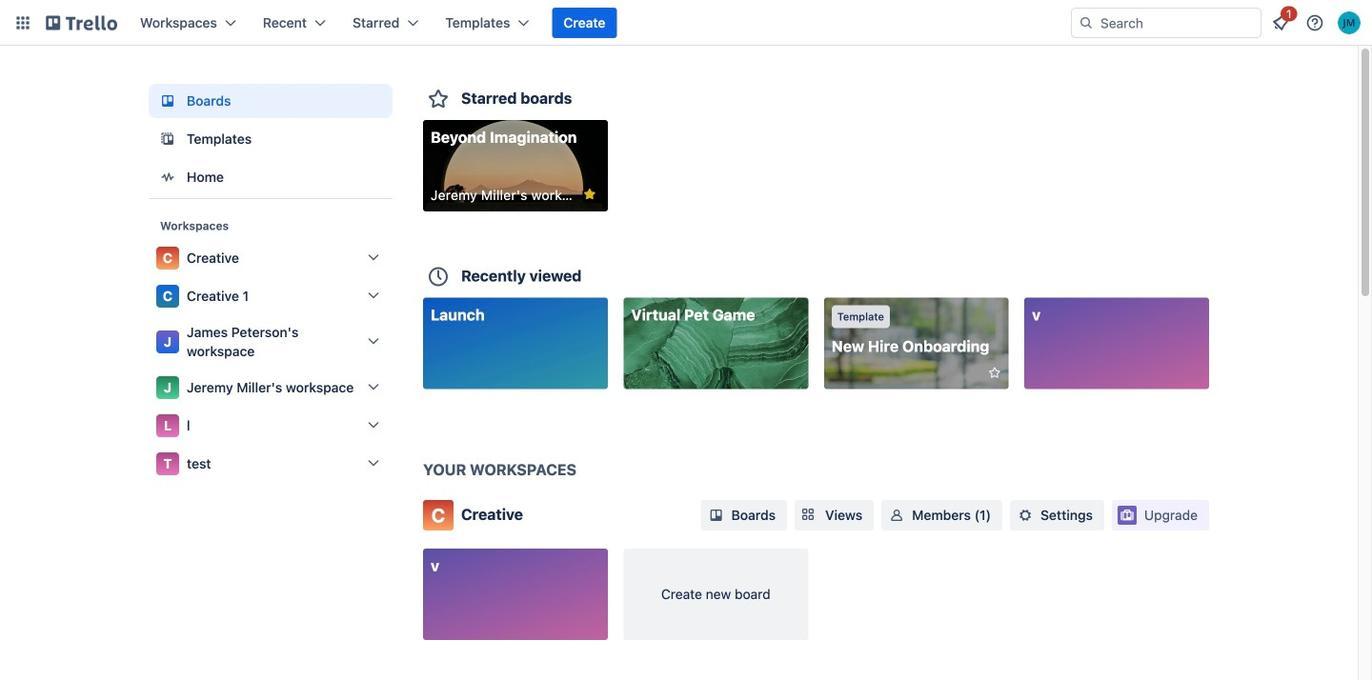 Task type: locate. For each thing, give the bounding box(es) containing it.
search image
[[1079, 15, 1094, 30]]

template board image
[[156, 128, 179, 151]]

2 horizontal spatial sm image
[[1016, 506, 1035, 525]]

jeremy miller (jeremymiller198) image
[[1338, 11, 1361, 34]]

sm image
[[707, 506, 726, 525], [887, 506, 906, 525], [1016, 506, 1035, 525]]

2 sm image from the left
[[887, 506, 906, 525]]

home image
[[156, 166, 179, 189]]

3 sm image from the left
[[1016, 506, 1035, 525]]

1 horizontal spatial sm image
[[887, 506, 906, 525]]

Search field
[[1094, 10, 1261, 36]]

1 sm image from the left
[[707, 506, 726, 525]]

0 horizontal spatial sm image
[[707, 506, 726, 525]]



Task type: vqa. For each thing, say whether or not it's contained in the screenshot.
Search Field
yes



Task type: describe. For each thing, give the bounding box(es) containing it.
primary element
[[0, 0, 1372, 46]]

open information menu image
[[1305, 13, 1324, 32]]

1 notification image
[[1269, 11, 1292, 34]]

back to home image
[[46, 8, 117, 38]]

board image
[[156, 90, 179, 112]]

click to star this board. it will be added to your starred list. image
[[982, 364, 999, 382]]



